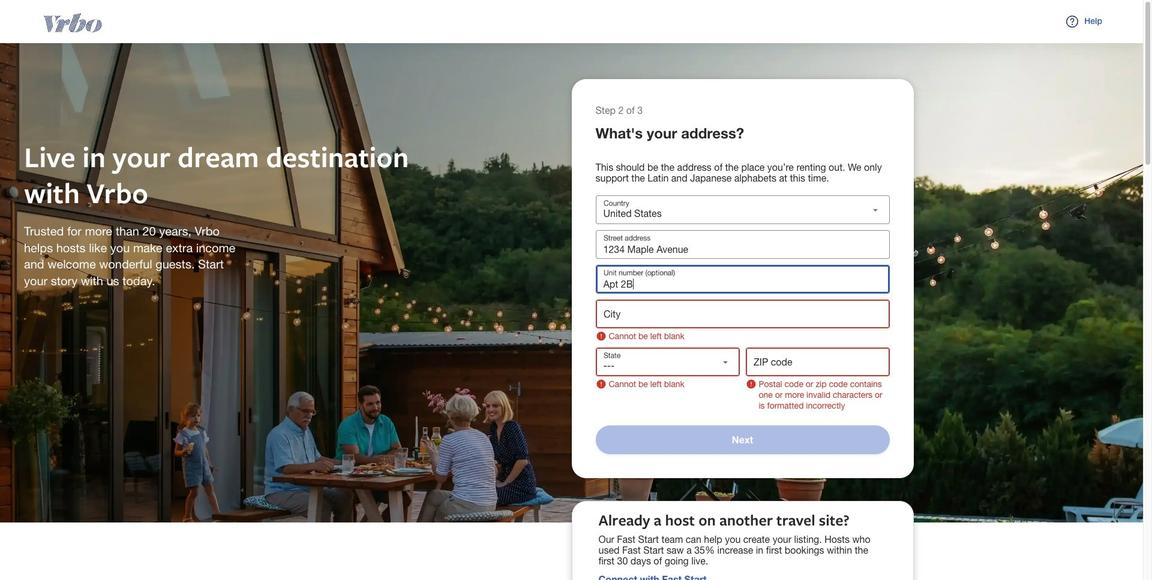 Task type: vqa. For each thing, say whether or not it's contained in the screenshot.
31 BUTTON
no



Task type: locate. For each thing, give the bounding box(es) containing it.
1 vertical spatial name error image
[[746, 379, 756, 390]]

0 vertical spatial   text field
[[596, 300, 890, 329]]

name error image
[[596, 379, 606, 390]]

0 vertical spatial   text field
[[596, 230, 890, 259]]

  text field for bottom name error icon
[[746, 348, 890, 377]]

  text field
[[596, 230, 890, 259], [596, 265, 890, 294]]

  text field
[[596, 300, 890, 329], [746, 348, 890, 377]]

name error image
[[596, 331, 606, 342], [746, 379, 756, 390]]

0 vertical spatial name error image
[[596, 331, 606, 342]]

1 vertical spatial   text field
[[596, 265, 890, 294]]

1 vertical spatial   text field
[[746, 348, 890, 377]]

2   text field from the top
[[596, 265, 890, 294]]

1 horizontal spatial name error image
[[746, 379, 756, 390]]

  text field for name error icon to the left
[[596, 300, 890, 329]]



Task type: describe. For each thing, give the bounding box(es) containing it.
vrbo logo image
[[19, 13, 126, 32]]

0 horizontal spatial name error image
[[596, 331, 606, 342]]

1   text field from the top
[[596, 230, 890, 259]]



